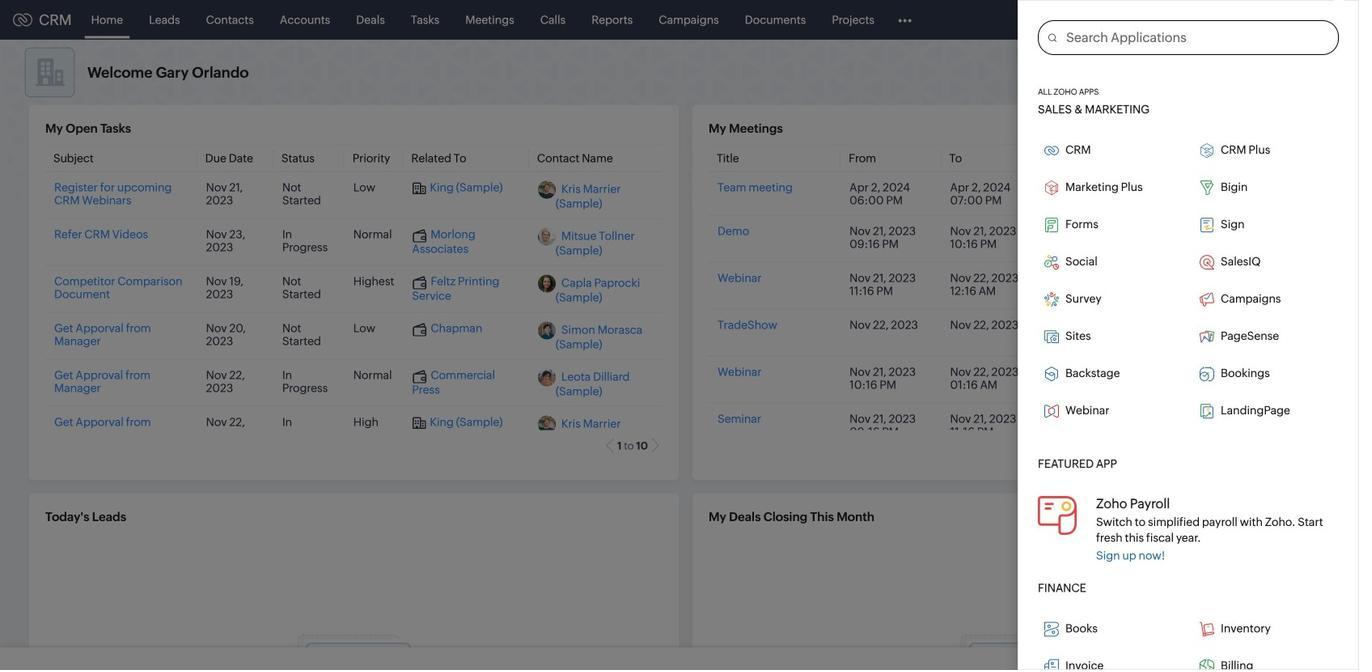 Task type: vqa. For each thing, say whether or not it's contained in the screenshot.
CALENDAR image
yes



Task type: locate. For each thing, give the bounding box(es) containing it.
calendar image
[[1188, 13, 1202, 26]]

search image
[[1155, 13, 1169, 27]]



Task type: describe. For each thing, give the bounding box(es) containing it.
logo image
[[13, 13, 32, 26]]

profile element
[[1277, 0, 1322, 39]]

Search Applications text field
[[1057, 21, 1339, 54]]

search element
[[1145, 0, 1178, 40]]

zoho payroll image
[[1038, 496, 1077, 535]]

profile image
[[1287, 7, 1313, 33]]



